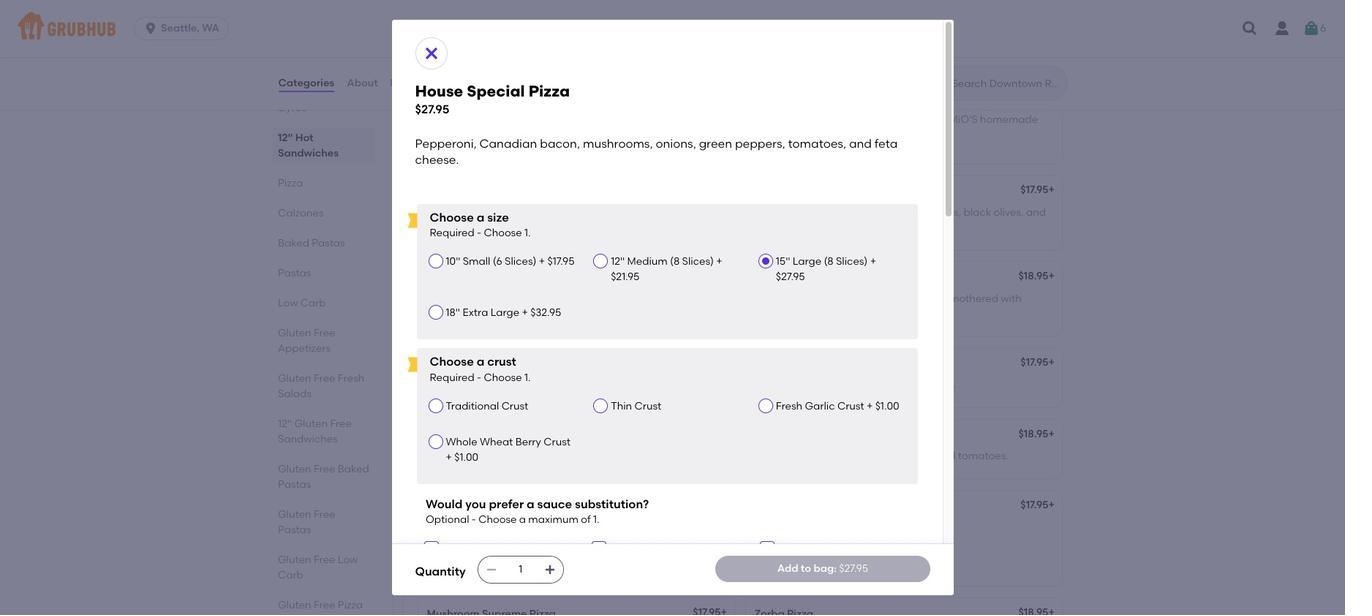 Task type: vqa. For each thing, say whether or not it's contained in the screenshot.
Free in the Gluten Free Baked Pastas
yes



Task type: locate. For each thing, give the bounding box(es) containing it.
slices) inside 12" medium (8 slices) + $21.95
[[682, 256, 714, 268]]

$2.50 down bacon at the bottom left
[[454, 557, 480, 570]]

crust
[[502, 400, 528, 413], [635, 400, 661, 413], [838, 400, 864, 413], [544, 436, 571, 449]]

gluten down 12" gluten free sandwiches in the bottom left of the page
[[278, 463, 311, 476]]

baked inside gluten free baked pastas
[[338, 463, 369, 476]]

2 our from the left
[[755, 98, 773, 111]]

peppers,
[[735, 136, 786, 150], [427, 221, 471, 233], [668, 292, 711, 305], [558, 379, 602, 391]]

maximum
[[528, 514, 579, 526]]

pepperoni, inside button
[[427, 206, 480, 218]]

pepperoni, for pepperoni,
[[427, 206, 480, 218]]

gluten for gluten free appetizers
[[278, 327, 311, 339]]

add
[[879, 39, 896, 49]]

2
[[1008, 98, 1014, 111]]

italian up 15"
[[755, 221, 786, 233]]

$21.95
[[611, 270, 640, 283]]

free inside gluten free pastas
[[313, 508, 335, 521]]

italian
[[755, 221, 786, 233], [499, 307, 531, 320], [755, 379, 786, 391]]

bacon,
[[540, 136, 580, 150], [536, 206, 570, 218], [863, 206, 898, 218], [536, 292, 570, 305], [536, 450, 570, 462]]

0 horizontal spatial $2.50
[[454, 557, 480, 570]]

2 vertical spatial -
[[472, 514, 476, 526]]

gluten for gluten free baked pastas
[[278, 463, 311, 476]]

$17.95
[[1021, 184, 1049, 196], [548, 256, 575, 268], [1021, 356, 1049, 369], [1021, 499, 1049, 512]]

free down appetizers
[[313, 372, 335, 385]]

0 vertical spatial $18.95 +
[[1019, 270, 1055, 283]]

1 vertical spatial fresh
[[338, 372, 364, 385]]

for down kinds at the right top of page
[[938, 39, 950, 49]]

required inside choose a crust required - choose 1.
[[430, 372, 475, 384]]

feta.
[[893, 307, 915, 320]]

0 vertical spatial baked
[[278, 237, 309, 249]]

slices)
[[505, 256, 537, 268], [682, 256, 714, 268], [836, 256, 868, 268]]

0 horizontal spatial dough.
[[487, 128, 522, 141]]

15"
[[776, 256, 790, 268]]

available
[[615, 39, 654, 49]]

berry
[[516, 436, 541, 449]]

(8 right medium in the top of the page
[[670, 256, 680, 268]]

svg image up quantity
[[427, 544, 436, 553]]

2 $18.95 + from the top
[[1019, 428, 1055, 440]]

0 vertical spatial fresh
[[441, 39, 463, 49]]

3 sauce from the left
[[858, 543, 889, 555]]

free for low
[[313, 554, 335, 566]]

choose up mushrooms,
[[430, 355, 474, 369]]

fresh inside our homemade pizza sauce and mozzarella on our fresh romio's homemade dough.
[[517, 113, 541, 126]]

a right prefer
[[527, 497, 535, 511]]

1 $18.95 from the top
[[1019, 270, 1049, 283]]

svg image
[[422, 45, 440, 62], [427, 544, 436, 553], [595, 544, 604, 553]]

free inside gluten free low carb
[[313, 554, 335, 566]]

$1.00
[[875, 400, 900, 413], [454, 451, 479, 464]]

and left mushrooms.
[[573, 450, 593, 462]]

canadian down house special pizza $27.95
[[480, 136, 537, 150]]

special up "the"
[[791, 272, 829, 284]]

1 horizontal spatial fresh
[[441, 39, 463, 49]]

1 vertical spatial tomatoes,
[[473, 221, 524, 233]]

$1.00 down "italian sausage, mushrooms, and onions."
[[875, 400, 900, 413]]

gluten for gluten free pizza
[[278, 599, 311, 612]]

and right 18"
[[477, 307, 497, 320]]

12" inside 12" gluten free sandwiches
[[278, 418, 292, 430]]

- inside choose a size required - choose 1.
[[477, 227, 481, 239]]

1 horizontal spatial our
[[755, 98, 773, 111]]

pepperoni, up 15"
[[755, 206, 808, 218]]

cheese
[[427, 78, 465, 90]]

onions,
[[656, 136, 696, 150], [636, 206, 671, 218], [755, 307, 790, 320], [489, 379, 524, 391]]

$2.50 inside "substitute bbq sauce + $2.50"
[[781, 557, 807, 570]]

pastas inside gluten free baked pastas
[[278, 478, 311, 491]]

0 vertical spatial romio's
[[825, 26, 859, 36]]

gluten down the salads
[[294, 418, 327, 430]]

mushrooms,
[[427, 379, 487, 391]]

1 vertical spatial $18.95
[[1019, 428, 1049, 440]]

additional down 'smothered'
[[683, 39, 726, 49]]

sausage. up 15"
[[788, 221, 833, 233]]

0 horizontal spatial crust
[[487, 355, 516, 369]]

choose a crust required - choose 1.
[[430, 355, 531, 384]]

gluten inside gluten free appetizers
[[278, 327, 311, 339]]

pizza for the greek feta cheese lovers! smothered with onions, tomatoes and extra feta.
[[755, 292, 1022, 320]]

mozzarella down house
[[427, 113, 481, 126]]

wheat
[[480, 436, 513, 449]]

1 $17.95 + from the top
[[1021, 184, 1055, 196]]

free
[[313, 327, 335, 339], [313, 372, 335, 385], [330, 418, 351, 430], [313, 463, 335, 476], [313, 508, 335, 521], [313, 554, 335, 566], [313, 599, 335, 612]]

1 horizontal spatial on
[[773, 26, 784, 36]]

carb
[[300, 297, 326, 309], [278, 569, 303, 582]]

with
[[482, 26, 500, 36], [705, 26, 723, 36], [1001, 292, 1022, 305]]

2 $18.95 from the top
[[1019, 428, 1049, 440]]

plato's
[[755, 272, 789, 284]]

the
[[798, 292, 814, 305]]

1 charge. from the left
[[728, 39, 761, 49]]

0 horizontal spatial tomatoes
[[427, 307, 475, 320]]

quantity
[[415, 565, 466, 579]]

12" inside 12" medium (8 slices) + $21.95
[[611, 256, 625, 268]]

0 horizontal spatial to
[[801, 562, 811, 575]]

for left "the"
[[782, 292, 796, 305]]

crust up pepperoni, canadian bacon, and mushrooms.
[[544, 436, 571, 449]]

2 required from the top
[[430, 372, 475, 384]]

dough. inside pizza all pizzas come with our homemade pizza sauce and are smothered with mozzarella on our fresh romio's dough. we have 4 kinds of crust trditional, thin crust. fresh garlic and whole wheat berry crust available for an additional charge. substitute pizza sauce and add toppings for an additional charge.
[[861, 26, 891, 36]]

0 vertical spatial toppings
[[898, 39, 936, 49]]

special
[[467, 82, 525, 100], [791, 272, 829, 284]]

crust left trditional,
[[973, 26, 995, 36]]

to inside our homemade pizza sauce, mozzarella, and up to 2 toppings of your choice on our fresh romio's homemade dough.
[[995, 98, 1006, 111]]

reviews button
[[390, 57, 432, 110]]

$18.95 +
[[1019, 270, 1055, 283], [1019, 428, 1055, 440]]

sandwiches up gluten free baked pastas
[[278, 433, 337, 446]]

0 horizontal spatial romio's
[[544, 113, 583, 126]]

green
[[699, 136, 732, 150], [674, 206, 703, 218], [636, 292, 665, 305], [527, 379, 556, 391]]

$27.95
[[415, 102, 450, 116], [776, 270, 805, 283], [839, 562, 868, 575]]

sandwiches down hot
[[278, 147, 338, 159]]

sauce inside substitute alfredo sauce + $2.50
[[537, 543, 568, 555]]

choose
[[430, 210, 474, 224], [484, 227, 522, 239], [430, 355, 474, 369], [484, 372, 522, 384], [479, 514, 517, 526]]

special inside house special pizza $27.95
[[467, 82, 525, 100]]

categories button
[[278, 57, 335, 110]]

low inside gluten free low carb
[[338, 554, 358, 566]]

sandwiches
[[278, 147, 338, 159], [278, 433, 337, 446]]

0 vertical spatial to
[[995, 98, 1006, 111]]

- down hawaiian pizza
[[472, 514, 476, 526]]

pastas down calzones
[[311, 237, 345, 249]]

mozzarella right 'smothered'
[[725, 26, 771, 36]]

$2.50 left bag: at right bottom
[[781, 557, 807, 570]]

pepperoni, down whole
[[427, 450, 480, 462]]

1 vertical spatial large
[[491, 307, 519, 319]]

1 horizontal spatial $2.50
[[781, 557, 807, 570]]

0 vertical spatial -
[[477, 227, 481, 239]]

with up garlic
[[482, 26, 500, 36]]

sauce
[[537, 543, 568, 555], [696, 543, 727, 555], [858, 543, 889, 555]]

hawaiian pizza image
[[624, 491, 734, 586]]

- for crust
[[477, 372, 481, 384]]

0 vertical spatial of
[[963, 26, 971, 36]]

0 horizontal spatial feta
[[548, 221, 568, 233]]

$32.95
[[531, 307, 561, 319]]

sauce down wheat
[[536, 98, 566, 111]]

canadian down wheat
[[483, 450, 533, 462]]

12" for 12" gluten free sandwiches
[[278, 418, 292, 430]]

12" medium (8 slices) + $21.95
[[611, 256, 723, 283]]

1 $18.95 + from the top
[[1019, 270, 1055, 283]]

green inside button
[[674, 206, 703, 218]]

free down gluten free low carb at the left bottom of page
[[313, 599, 335, 612]]

0 vertical spatial italian
[[755, 221, 786, 233]]

bacon, inside pepperoni, canadian bacon, mushrooms, green peppers, tomatoes and italian sausage.
[[536, 292, 570, 305]]

additional down trditional,
[[965, 39, 1009, 49]]

with inside pizza for the greek feta cheese lovers! smothered with onions, tomatoes and extra feta.
[[1001, 292, 1022, 305]]

2 $2.50 from the left
[[781, 557, 807, 570]]

$27.95 for add
[[839, 562, 868, 575]]

substitute bbq sauce + $2.50
[[781, 543, 898, 570]]

feta up extra
[[849, 292, 869, 305]]

0 vertical spatial special
[[467, 82, 525, 100]]

wheat
[[538, 39, 565, 49]]

1 additional from the left
[[683, 39, 726, 49]]

$27.95 down 15"
[[776, 270, 805, 283]]

$1.00 down whole
[[454, 451, 479, 464]]

substitute inside substitute alfredo sauce + $2.50
[[446, 543, 496, 555]]

1 horizontal spatial mozzarella
[[725, 26, 771, 36]]

1. inside choose a crust required - choose 1.
[[525, 372, 531, 384]]

crust
[[973, 26, 995, 36], [591, 39, 612, 49], [487, 355, 516, 369]]

calzones
[[278, 207, 323, 219]]

$18.95 + for pizza for the greek feta cheese lovers! smothered with onions, tomatoes and extra feta.
[[1019, 270, 1055, 283]]

2 $17.95 + from the top
[[1021, 356, 1055, 369]]

free down gluten free fresh salads
[[330, 418, 351, 430]]

1. for choose a crust
[[525, 372, 531, 384]]

0 horizontal spatial $27.95
[[415, 102, 450, 116]]

cheese.
[[415, 153, 459, 167], [571, 221, 609, 233]]

0 horizontal spatial tomatoes,
[[473, 221, 524, 233]]

kinds
[[939, 26, 961, 36]]

carb up gluten free pizza
[[278, 569, 303, 582]]

+ inside 15" large (8 slices) + $27.95
[[870, 256, 876, 268]]

2 slices) from the left
[[682, 256, 714, 268]]

svg image
[[1242, 20, 1259, 37], [1303, 20, 1320, 37], [143, 21, 158, 36], [763, 544, 772, 553], [486, 564, 497, 576], [544, 564, 556, 576]]

0 horizontal spatial sauce
[[537, 543, 568, 555]]

gluten inside gluten free fresh salads
[[278, 372, 311, 385]]

a
[[477, 210, 485, 224], [477, 355, 485, 369], [527, 497, 535, 511], [519, 514, 526, 526]]

12" for 12" hot sandwiches
[[278, 132, 293, 144]]

2 (8 from the left
[[824, 256, 834, 268]]

2 horizontal spatial dough.
[[861, 26, 891, 36]]

pepperoni, for ground
[[427, 450, 480, 462]]

pepperoni, canadian bacon, mushrooms, black olives, and italian sausage.
[[755, 206, 1046, 233]]

italian left sausage,
[[755, 379, 786, 391]]

baked down calzones
[[278, 237, 309, 249]]

hawaiian
[[427, 501, 475, 513]]

1 horizontal spatial with
[[705, 26, 723, 36]]

1 horizontal spatial feta
[[849, 292, 869, 305]]

0 vertical spatial sandwiches
[[278, 147, 338, 159]]

berry
[[567, 39, 589, 49]]

slices) right the (6
[[505, 256, 537, 268]]

large right "extra"
[[491, 307, 519, 319]]

2 vertical spatial fresh
[[776, 400, 803, 413]]

1 horizontal spatial slices)
[[682, 256, 714, 268]]

1 horizontal spatial (8
[[824, 256, 834, 268]]

sausage. down 10" small (6 slices) + $17.95
[[533, 307, 578, 320]]

1 required from the top
[[430, 227, 475, 239]]

12" inside the 12" hot sandwiches
[[278, 132, 293, 144]]

1 vertical spatial sausage.
[[533, 307, 578, 320]]

1 horizontal spatial dough.
[[755, 128, 789, 141]]

and right garlic
[[492, 39, 509, 49]]

0 vertical spatial low
[[278, 297, 298, 309]]

1 horizontal spatial additional
[[965, 39, 1009, 49]]

our
[[502, 26, 516, 36], [786, 26, 800, 36], [498, 113, 514, 126], [888, 113, 905, 126]]

tomatoes.
[[627, 379, 677, 391], [958, 450, 1009, 462]]

2 horizontal spatial slices)
[[836, 256, 868, 268]]

$17.95 + for italian sausage, mushrooms, and onions.
[[1021, 356, 1055, 369]]

low up gluten free pizza
[[338, 554, 358, 566]]

sauce up 'available'
[[594, 26, 620, 36]]

0 horizontal spatial fresh
[[338, 372, 364, 385]]

peppers, inside pepperoni, canadian bacon, mushrooms, green peppers, tomatoes and italian sausage.
[[668, 292, 711, 305]]

1 vertical spatial carb
[[278, 569, 303, 582]]

1 vertical spatial romio's
[[544, 113, 583, 126]]

gluten down gluten free low carb at the left bottom of page
[[278, 599, 311, 612]]

large
[[793, 256, 822, 268], [491, 307, 519, 319]]

fresh inside gluten free fresh salads
[[338, 372, 364, 385]]

0 horizontal spatial mozzarella
[[427, 113, 481, 126]]

and left extra
[[843, 307, 862, 320]]

pepperoni, inside pepperoni, canadian bacon, mushrooms, green peppers, tomatoes and italian sausage.
[[427, 292, 480, 305]]

gluten inside gluten free pastas
[[278, 508, 311, 521]]

1 vertical spatial pepperoni, canadian bacon, mushrooms, onions, green peppers, tomatoes, and feta cheese.
[[427, 206, 703, 233]]

onions, inside button
[[636, 206, 671, 218]]

our for our homemade pizza sauce, mozzarella, and up to 2 toppings of your choice on our fresh romio's homemade dough.
[[755, 98, 773, 111]]

1 vertical spatial of
[[801, 113, 811, 126]]

mushrooms.
[[595, 450, 656, 462]]

3 $17.95 + from the top
[[1021, 499, 1055, 512]]

pizza inside pizza for the greek feta cheese lovers! smothered with onions, tomatoes and extra feta.
[[755, 292, 780, 305]]

pizza down plato's
[[755, 292, 780, 305]]

pepperoni, inside pepperoni, canadian bacon, mushrooms, black olives, and italian sausage.
[[755, 206, 808, 218]]

gluten for gluten free pastas
[[278, 508, 311, 521]]

1 vertical spatial feta
[[548, 221, 568, 233]]

2 sandwiches from the top
[[278, 433, 337, 446]]

pastas inside gluten free pastas
[[278, 524, 311, 536]]

- down santorini pizza
[[477, 372, 481, 384]]

pastas up gluten free pastas
[[278, 478, 311, 491]]

1 horizontal spatial $27.95
[[776, 270, 805, 283]]

2 vertical spatial feta
[[849, 292, 869, 305]]

slices) for 15" large (8 slices)
[[836, 256, 868, 268]]

1 vertical spatial italian
[[499, 307, 531, 320]]

Search Downtown Romio's Pizza and Pasta search field
[[951, 77, 1063, 91]]

sauce for pesto
[[696, 543, 727, 555]]

0 horizontal spatial an
[[669, 39, 681, 49]]

12" hot sandwiches
[[278, 132, 338, 159]]

1 horizontal spatial special
[[791, 272, 829, 284]]

sauce
[[594, 26, 620, 36], [832, 39, 858, 49], [536, 98, 566, 111], [537, 497, 572, 511]]

(8 inside 12" medium (8 slices) + $21.95
[[670, 256, 680, 268]]

pepperoni, canadian bacon, mushrooms, green peppers, tomatoes and italian sausage. button
[[418, 262, 734, 336]]

feta up 10" small (6 slices) + $17.95
[[548, 221, 568, 233]]

gluten inside gluten free low carb
[[278, 554, 311, 566]]

slices) up the greek
[[836, 256, 868, 268]]

pepperoni, canadian bacon, mushrooms, onions, green peppers, tomatoes, and feta cheese. button
[[418, 176, 734, 250]]

pizza down traditional crust
[[472, 429, 499, 442]]

hawaiian pizza
[[427, 501, 504, 513]]

substitute inside "substitute bbq sauce + $2.50"
[[781, 543, 831, 555]]

add to bag: $27.95
[[777, 562, 868, 575]]

1 horizontal spatial sausage.
[[788, 221, 833, 233]]

1 vertical spatial low
[[338, 554, 358, 566]]

0 horizontal spatial (8
[[670, 256, 680, 268]]

svg image down substitution?
[[595, 544, 604, 553]]

our inside our homemade pizza sauce, mozzarella, and up to 2 toppings of your choice on our fresh romio's homemade dough.
[[755, 98, 773, 111]]

2 vertical spatial 1.
[[593, 514, 600, 526]]

0 horizontal spatial slices)
[[505, 256, 537, 268]]

$2.50 for substitute bbq sauce + $2.50
[[781, 557, 807, 570]]

free inside gluten free appetizers
[[313, 327, 335, 339]]

1 horizontal spatial romio's
[[825, 26, 859, 36]]

1 sauce from the left
[[537, 543, 568, 555]]

2 sauce from the left
[[696, 543, 727, 555]]

1 (8 from the left
[[670, 256, 680, 268]]

1 sandwiches from the top
[[278, 147, 338, 159]]

1 horizontal spatial for
[[782, 292, 796, 305]]

crust up traditional crust
[[487, 355, 516, 369]]

large up plato's special pizza
[[793, 256, 822, 268]]

pepperoni, canadian bacon, mushrooms, onions, green peppers, tomatoes, and feta cheese. inside button
[[427, 206, 703, 233]]

free for baked
[[313, 463, 335, 476]]

3 slices) from the left
[[836, 256, 868, 268]]

gluten for gluten free low carb
[[278, 554, 311, 566]]

an
[[669, 39, 681, 49], [952, 39, 963, 49]]

1 $2.50 from the left
[[454, 557, 480, 570]]

1 horizontal spatial cheese.
[[571, 221, 609, 233]]

0 horizontal spatial charge.
[[728, 39, 761, 49]]

+ inside "substitute bbq sauce + $2.50"
[[892, 543, 898, 555]]

sauce inside our homemade pizza sauce and mozzarella on our fresh romio's homemade dough.
[[536, 98, 566, 111]]

a left size
[[477, 210, 485, 224]]

sausage.
[[788, 221, 833, 233], [533, 307, 578, 320]]

$18.95 for ground beef, mushrooms, and fresh cold tomatoes.
[[1019, 428, 1049, 440]]

0 vertical spatial large
[[793, 256, 822, 268]]

feta down sauce, at the top right of page
[[875, 136, 898, 150]]

tomatoes, inside button
[[473, 221, 524, 233]]

- inside choose a crust required - choose 1.
[[477, 372, 481, 384]]

and left add
[[860, 39, 877, 49]]

$27.95 inside house special pizza $27.95
[[415, 102, 450, 116]]

black
[[964, 206, 991, 218]]

(8 inside 15" large (8 slices) + $27.95
[[824, 256, 834, 268]]

0 vertical spatial required
[[430, 227, 475, 239]]

required up 10"
[[430, 227, 475, 239]]

$18.95
[[1019, 270, 1049, 283], [1019, 428, 1049, 440]]

feta
[[875, 136, 898, 150], [548, 221, 568, 233], [849, 292, 869, 305]]

sauce up maximum
[[537, 497, 572, 511]]

come
[[456, 26, 480, 36]]

pizza down gluten free low carb at the left bottom of page
[[338, 599, 363, 612]]

crust right the berry
[[591, 39, 612, 49]]

12"
[[278, 132, 293, 144], [611, 256, 625, 268], [278, 418, 292, 430]]

fresh inside our homemade pizza sauce, mozzarella, and up to 2 toppings of your choice on our fresh romio's homemade dough.
[[907, 113, 931, 126]]

pepperoni, up 18"
[[427, 292, 480, 305]]

pizza up choice at the right of the page
[[836, 98, 862, 111]]

0 horizontal spatial additional
[[683, 39, 726, 49]]

1 our from the left
[[427, 98, 446, 111]]

required inside choose a size required - choose 1.
[[430, 227, 475, 239]]

carb inside gluten free low carb
[[278, 569, 303, 582]]

0 horizontal spatial $1.00
[[454, 451, 479, 464]]

feta inside button
[[548, 221, 568, 233]]

1 tomatoes from the left
[[427, 307, 475, 320]]

fresh
[[802, 26, 823, 36], [517, 113, 541, 126], [907, 113, 931, 126], [907, 450, 932, 462]]

pastas up gluten free low carb at the left bottom of page
[[278, 524, 311, 536]]

0 vertical spatial $18.95
[[1019, 270, 1049, 283]]

12" down the salads
[[278, 418, 292, 430]]

of left your
[[801, 113, 811, 126]]

homemade up wheat
[[518, 26, 568, 36]]

free down 12" gluten free sandwiches in the bottom left of the page
[[313, 463, 335, 476]]

charge.
[[728, 39, 761, 49], [1011, 39, 1044, 49]]

would
[[426, 497, 463, 511]]

1 horizontal spatial tomatoes
[[792, 307, 840, 320]]

1 horizontal spatial an
[[952, 39, 963, 49]]

carb up gluten free appetizers
[[300, 297, 326, 309]]

0 horizontal spatial our
[[427, 98, 446, 111]]

and up alfredo
[[514, 521, 534, 534]]

1 vertical spatial 12"
[[611, 256, 625, 268]]

pizza up the greek
[[831, 272, 858, 284]]

and up thin
[[605, 379, 624, 391]]

mozzarella inside pizza all pizzas come with our homemade pizza sauce and are smothered with mozzarella on our fresh romio's dough. we have 4 kinds of crust trditional, thin crust. fresh garlic and whole wheat berry crust available for an additional charge. substitute pizza sauce and add toppings for an additional charge.
[[725, 26, 771, 36]]

pizza down wheat
[[529, 82, 570, 100]]

olives,
[[994, 206, 1024, 218]]

sausage. inside pepperoni, canadian bacon, mushrooms, black olives, and italian sausage.
[[788, 221, 833, 233]]

2 horizontal spatial with
[[1001, 292, 1022, 305]]

2 vertical spatial $27.95
[[839, 562, 868, 575]]

of right kinds at the right top of page
[[963, 26, 971, 36]]

0 vertical spatial $1.00
[[875, 400, 900, 413]]

2 horizontal spatial fresh
[[776, 400, 803, 413]]

0 vertical spatial $27.95
[[415, 102, 450, 116]]

1 horizontal spatial crust
[[591, 39, 612, 49]]

slices) for 12" medium (8 slices)
[[682, 256, 714, 268]]

1 vertical spatial special
[[791, 272, 829, 284]]

substitute for substitute alfredo sauce + $2.50
[[446, 543, 496, 555]]

+
[[1049, 76, 1055, 89], [1049, 184, 1055, 196], [539, 256, 545, 268], [716, 256, 723, 268], [870, 256, 876, 268], [1049, 270, 1055, 283], [522, 307, 528, 319], [1049, 356, 1055, 369], [867, 400, 873, 413], [1049, 428, 1055, 440], [446, 451, 452, 464], [1049, 499, 1055, 512], [730, 543, 736, 555], [892, 543, 898, 555], [446, 557, 452, 570]]

$2.50 for substitute alfredo sauce + $2.50
[[454, 557, 480, 570]]

2 vertical spatial of
[[581, 514, 591, 526]]

pepperoni, canadian bacon, mushrooms, onions, green peppers, tomatoes, and feta cheese.
[[415, 136, 901, 167], [427, 206, 703, 233]]

of down substitution?
[[581, 514, 591, 526]]

2 tomatoes from the left
[[792, 307, 840, 320]]

traditional
[[446, 400, 499, 413]]

mushrooms, inside pepperoni, canadian bacon, mushrooms, green peppers, tomatoes and italian sausage.
[[573, 292, 634, 305]]

pizza inside our homemade pizza sauce and mozzarella on our fresh romio's homemade dough.
[[508, 98, 534, 111]]

1 slices) from the left
[[505, 256, 537, 268]]

and inside button
[[526, 221, 546, 233]]

free for pizza
[[313, 599, 335, 612]]

0 vertical spatial feta
[[875, 136, 898, 150]]

bacon, inside button
[[536, 206, 570, 218]]

1 horizontal spatial sauce
[[696, 543, 727, 555]]

cheese. inside pepperoni, canadian bacon, mushrooms, onions, green peppers, tomatoes, and feta cheese. button
[[571, 221, 609, 233]]

0 vertical spatial $17.95 +
[[1021, 184, 1055, 196]]

(8 up plato's special pizza
[[824, 256, 834, 268]]

italian right "extra"
[[499, 307, 531, 320]]

1 vertical spatial required
[[430, 372, 475, 384]]

$2.50 inside substitute alfredo sauce + $2.50
[[454, 557, 480, 570]]

1 horizontal spatial baked
[[338, 463, 369, 476]]

+ inside 12" medium (8 slices) + $21.95
[[716, 256, 723, 268]]

- up "small"
[[477, 227, 481, 239]]

tomatoes. right cold
[[958, 450, 1009, 462]]

canadian up 10" small (6 slices) + $17.95
[[483, 206, 533, 218]]

1 horizontal spatial low
[[338, 554, 358, 566]]

fresh up 12" gluten free sandwiches in the bottom left of the page
[[338, 372, 364, 385]]

svg image for substitute alfredo sauce
[[427, 544, 436, 553]]

pizzas
[[428, 26, 454, 36]]

pepperoni,
[[415, 136, 477, 150], [427, 206, 480, 218], [755, 206, 808, 218], [427, 292, 480, 305], [427, 450, 480, 462]]

house
[[415, 82, 463, 100]]

free up appetizers
[[313, 327, 335, 339]]

and inside our homemade pizza sauce, mozzarella, and up to 2 toppings of your choice on our fresh romio's homemade dough.
[[958, 98, 978, 111]]

and right olives,
[[1026, 206, 1046, 218]]

sauce for alfredo
[[537, 543, 568, 555]]

1 vertical spatial baked
[[338, 463, 369, 476]]

with right 'smothered'
[[705, 26, 723, 36]]

2 an from the left
[[952, 39, 963, 49]]

2 horizontal spatial on
[[873, 113, 886, 126]]

pizza up "pizzas"
[[415, 6, 456, 24]]

1 vertical spatial $27.95
[[776, 270, 805, 283]]



Task type: describe. For each thing, give the bounding box(es) containing it.
ground
[[755, 450, 792, 462]]

0 horizontal spatial low
[[278, 297, 298, 309]]

gluten for gluten free fresh salads
[[278, 372, 311, 385]]

extra
[[865, 307, 890, 320]]

salads
[[278, 388, 311, 400]]

gluten free appetizers
[[278, 327, 335, 355]]

pastas up low carb
[[278, 267, 311, 279]]

feta inside pizza for the greek feta cheese lovers! smothered with onions, tomatoes and extra feta.
[[849, 292, 869, 305]]

your
[[813, 113, 835, 126]]

Input item quantity number field
[[505, 557, 537, 583]]

12" for 12" medium (8 slices) + $21.95
[[611, 256, 625, 268]]

sandwiches inside 12" gluten free sandwiches
[[278, 433, 337, 446]]

solonika pizza
[[427, 429, 499, 442]]

svg image for substitute pesto sauce
[[595, 544, 604, 553]]

choose up traditional crust
[[484, 372, 522, 384]]

pizza up bacon at the bottom left
[[478, 501, 504, 513]]

about button
[[346, 57, 379, 110]]

a inside choose a crust required - choose 1.
[[477, 355, 485, 369]]

pepperoni, canadian bacon, mushrooms, green peppers, tomatoes and italian sausage.
[[427, 292, 711, 320]]

crust inside whole wheat berry crust + $1.00
[[544, 436, 571, 449]]

green inside pepperoni, canadian bacon, mushrooms, green peppers, tomatoes and italian sausage.
[[636, 292, 665, 305]]

0 vertical spatial cheese.
[[415, 153, 459, 167]]

lovers!
[[910, 292, 941, 305]]

mushrooms, onions, green peppers, and tomatoes.
[[427, 379, 677, 391]]

pepperoni, down house
[[415, 136, 477, 150]]

whole wheat berry crust + $1.00
[[446, 436, 571, 464]]

1. inside would you prefer a sauce substitution? optional - choose a maximum of 1.
[[593, 514, 600, 526]]

sauce inside would you prefer a sauce substitution? optional - choose a maximum of 1.
[[537, 497, 572, 511]]

on inside pizza all pizzas come with our homemade pizza sauce and are smothered with mozzarella on our fresh romio's dough. we have 4 kinds of crust trditional, thin crust. fresh garlic and whole wheat berry crust available for an additional charge. substitute pizza sauce and add toppings for an additional charge.
[[773, 26, 784, 36]]

pesto
[[666, 543, 693, 555]]

pepperoni, for pizza
[[427, 292, 480, 305]]

of inside our homemade pizza sauce, mozzarella, and up to 2 toppings of your choice on our fresh romio's homemade dough.
[[801, 113, 811, 126]]

homemade inside pizza all pizzas come with our homemade pizza sauce and are smothered with mozzarella on our fresh romio's dough. we have 4 kinds of crust trditional, thin crust. fresh garlic and whole wheat berry crust available for an additional charge. substitute pizza sauce and add toppings for an additional charge.
[[518, 26, 568, 36]]

our for our homemade pizza sauce and mozzarella on our fresh romio's homemade dough.
[[427, 98, 446, 111]]

gluten inside 12" gluten free sandwiches
[[294, 418, 327, 430]]

crust down "italian sausage, mushrooms, and onions."
[[838, 400, 864, 413]]

canadian inside button
[[483, 206, 533, 218]]

$27.95 for house
[[415, 102, 450, 116]]

$18.95 + for ground beef, mushrooms, and fresh cold tomatoes.
[[1019, 428, 1055, 440]]

svg image inside the seattle, wa button
[[143, 21, 158, 36]]

a inside choose a size required - choose 1.
[[477, 210, 485, 224]]

pizza inside house special pizza $27.95
[[529, 82, 570, 100]]

mushrooms, inside button
[[573, 206, 634, 218]]

search icon image
[[929, 75, 946, 92]]

- inside would you prefer a sauce substitution? optional - choose a maximum of 1.
[[472, 514, 476, 526]]

garlic
[[805, 400, 835, 413]]

optional
[[426, 514, 469, 526]]

cold
[[934, 450, 956, 462]]

$27.95 inside 15" large (8 slices) + $27.95
[[776, 270, 805, 283]]

have
[[909, 26, 929, 36]]

plato's special pizza
[[755, 272, 858, 284]]

toppings inside our homemade pizza sauce, mozzarella, and up to 2 toppings of your choice on our fresh romio's homemade dough.
[[755, 113, 799, 126]]

pizza inside our homemade pizza sauce, mozzarella, and up to 2 toppings of your choice on our fresh romio's homemade dough.
[[836, 98, 862, 111]]

peppers, inside button
[[427, 221, 471, 233]]

dough. for pizza
[[861, 26, 891, 36]]

seattle,
[[161, 22, 200, 34]]

1 an from the left
[[669, 39, 681, 49]]

add
[[777, 562, 799, 575]]

of inside would you prefer a sauce substitution? optional - choose a maximum of 1.
[[581, 514, 591, 526]]

traditional crust
[[446, 400, 528, 413]]

choose inside would you prefer a sauce substitution? optional - choose a maximum of 1.
[[479, 514, 517, 526]]

mozzarella,
[[899, 98, 955, 111]]

bag:
[[814, 562, 837, 575]]

would you prefer a sauce substitution? optional - choose a maximum of 1.
[[426, 497, 649, 526]]

medium
[[627, 256, 668, 268]]

for inside pizza for the greek feta cheese lovers! smothered with onions, tomatoes and extra feta.
[[782, 292, 796, 305]]

homemade down house
[[427, 128, 485, 141]]

canadian inside pepperoni, canadian bacon, mushrooms, green peppers, tomatoes and italian sausage.
[[483, 292, 533, 305]]

and left cold
[[885, 450, 905, 462]]

small
[[463, 256, 490, 268]]

bacon, for pepperoni,
[[536, 206, 570, 218]]

required for choose a size
[[430, 227, 475, 239]]

(8 for large
[[824, 256, 834, 268]]

house special pizza $27.95
[[415, 82, 570, 116]]

$18.95 for pizza for the greek feta cheese lovers! smothered with onions, tomatoes and extra feta.
[[1019, 270, 1049, 283]]

free for pastas
[[313, 508, 335, 521]]

alfredo
[[498, 543, 534, 555]]

a down prefer
[[519, 514, 526, 526]]

homemade up your
[[776, 98, 834, 111]]

gluten free baked pastas
[[278, 463, 369, 491]]

2 vertical spatial italian
[[755, 379, 786, 391]]

romio's inside pizza all pizzas come with our homemade pizza sauce and are smothered with mozzarella on our fresh romio's dough. we have 4 kinds of crust trditional, thin crust. fresh garlic and whole wheat berry crust available for an additional charge. substitute pizza sauce and add toppings for an additional charge.
[[825, 26, 859, 36]]

onions, inside pizza for the greek feta cheese lovers! smothered with onions, tomatoes and extra feta.
[[755, 307, 790, 320]]

$1.00 inside whole wheat berry crust + $1.00
[[454, 451, 479, 464]]

1 vertical spatial crust
[[591, 39, 612, 49]]

pizza up mushrooms,
[[475, 358, 501, 370]]

thin crust
[[611, 400, 661, 413]]

svg image down "pizzas"
[[422, 45, 440, 62]]

sauce,
[[864, 98, 897, 111]]

0 vertical spatial tomatoes,
[[788, 136, 847, 150]]

santorini pizza
[[427, 358, 501, 370]]

and down choice at the right of the page
[[849, 136, 872, 150]]

+ inside whole wheat berry crust + $1.00
[[446, 451, 452, 464]]

pizza up the berry
[[570, 26, 592, 36]]

choice
[[837, 113, 871, 126]]

and inside our homemade pizza sauce and mozzarella on our fresh romio's homemade dough.
[[569, 98, 588, 111]]

svg image inside 6 button
[[1303, 20, 1320, 37]]

gluten free low carb
[[278, 554, 358, 582]]

4
[[932, 26, 937, 36]]

2 horizontal spatial crust
[[973, 26, 995, 36]]

smothered
[[657, 26, 703, 36]]

seattle, wa
[[161, 22, 219, 34]]

romio's inside our homemade pizza sauce and mozzarella on our fresh romio's homemade dough.
[[544, 113, 583, 126]]

substitute inside pizza all pizzas come with our homemade pizza sauce and are smothered with mozzarella on our fresh romio's dough. we have 4 kinds of crust trditional, thin crust. fresh garlic and whole wheat berry crust available for an additional charge. substitute pizza sauce and add toppings for an additional charge.
[[763, 39, 806, 49]]

cheese pizza
[[427, 78, 493, 90]]

baked pastas
[[278, 237, 345, 249]]

canadian down 'hawaiian'
[[427, 521, 477, 534]]

our inside our homemade pizza sauce and mozzarella on our fresh romio's homemade dough.
[[498, 113, 514, 126]]

cheese pizza image
[[624, 68, 734, 163]]

low carb
[[278, 297, 326, 309]]

gyros
[[278, 102, 306, 114]]

seattle, wa button
[[134, 17, 235, 40]]

slices) for 10" small (6 slices)
[[505, 256, 537, 268]]

ground beef, mushrooms, and fresh cold tomatoes.
[[755, 450, 1009, 462]]

10"
[[446, 256, 460, 268]]

homemade down "cheese pizza"
[[448, 98, 506, 111]]

required for choose a crust
[[430, 372, 475, 384]]

1 horizontal spatial $1.00
[[875, 400, 900, 413]]

bbq
[[834, 543, 856, 555]]

pineapple.
[[536, 521, 589, 534]]

1. for choose a size
[[525, 227, 531, 239]]

2 horizontal spatial for
[[938, 39, 950, 49]]

crust.
[[415, 39, 439, 49]]

crust right thin
[[635, 400, 661, 413]]

1 horizontal spatial tomatoes.
[[958, 450, 1009, 462]]

main navigation navigation
[[0, 0, 1345, 57]]

sausage. inside pepperoni, canadian bacon, mushrooms, green peppers, tomatoes and italian sausage.
[[533, 307, 578, 320]]

and up 'available'
[[622, 26, 639, 36]]

$17.95 + for pepperoni, canadian bacon, mushrooms, black olives, and italian sausage.
[[1021, 184, 1055, 196]]

0 horizontal spatial baked
[[278, 237, 309, 249]]

and inside pepperoni, canadian bacon, mushrooms, green peppers, tomatoes and italian sausage.
[[477, 307, 497, 320]]

and left "onions."
[[899, 379, 919, 391]]

garlic
[[465, 39, 490, 49]]

fresh inside pizza all pizzas come with our homemade pizza sauce and are smothered with mozzarella on our fresh romio's dough. we have 4 kinds of crust trditional, thin crust. fresh garlic and whole wheat berry crust available for an additional charge. substitute pizza sauce and add toppings for an additional charge.
[[802, 26, 823, 36]]

beef,
[[795, 450, 819, 462]]

canadian bacon and pineapple.
[[427, 521, 589, 534]]

substitute for substitute pesto sauce +
[[613, 543, 664, 555]]

toppings inside pizza all pizzas come with our homemade pizza sauce and are smothered with mozzarella on our fresh romio's dough. we have 4 kinds of crust trditional, thin crust. fresh garlic and whole wheat berry crust available for an additional charge. substitute pizza sauce and add toppings for an additional charge.
[[898, 39, 936, 49]]

sauce for bbq
[[858, 543, 889, 555]]

2 charge. from the left
[[1011, 39, 1044, 49]]

bacon, inside pepperoni, canadian bacon, mushrooms, black olives, and italian sausage.
[[863, 206, 898, 218]]

hot
[[295, 132, 313, 144]]

appetizers
[[278, 342, 330, 355]]

and inside pepperoni, canadian bacon, mushrooms, black olives, and italian sausage.
[[1026, 206, 1046, 218]]

crust up "berry"
[[502, 400, 528, 413]]

on inside our homemade pizza sauce and mozzarella on our fresh romio's homemade dough.
[[483, 113, 496, 126]]

thin
[[611, 400, 632, 413]]

substitute pesto sauce +
[[613, 543, 736, 555]]

italian sausage, mushrooms, and onions.
[[755, 379, 956, 391]]

0 horizontal spatial with
[[482, 26, 500, 36]]

fresh inside pizza all pizzas come with our homemade pizza sauce and are smothered with mozzarella on our fresh romio's dough. we have 4 kinds of crust trditional, thin crust. fresh garlic and whole wheat berry crust available for an additional charge. substitute pizza sauce and add toppings for an additional charge.
[[441, 39, 463, 49]]

cheese
[[872, 292, 907, 305]]

pepperoni, canadian bacon, and mushrooms.
[[427, 450, 656, 462]]

of inside pizza all pizzas come with our homemade pizza sauce and are smothered with mozzarella on our fresh romio's dough. we have 4 kinds of crust trditional, thin crust. fresh garlic and whole wheat berry crust available for an additional charge. substitute pizza sauce and add toppings for an additional charge.
[[963, 26, 971, 36]]

reviews
[[390, 77, 431, 89]]

free for appetizers
[[313, 327, 335, 339]]

size
[[487, 210, 509, 224]]

fresh garlic crust + $1.00
[[776, 400, 900, 413]]

gluten free pastas
[[278, 508, 335, 536]]

bacon, for pizza
[[536, 292, 570, 305]]

dough. inside our homemade pizza sauce and mozzarella on our fresh romio's homemade dough.
[[487, 128, 522, 141]]

special for house
[[467, 82, 525, 100]]

+ inside substitute alfredo sauce + $2.50
[[446, 557, 452, 570]]

extra
[[463, 307, 488, 319]]

1 vertical spatial to
[[801, 562, 811, 575]]

whole
[[446, 436, 477, 449]]

18"
[[446, 307, 460, 319]]

0 horizontal spatial large
[[491, 307, 519, 319]]

bacon, for ground
[[536, 450, 570, 462]]

large inside 15" large (8 slices) + $27.95
[[793, 256, 822, 268]]

substitution?
[[575, 497, 649, 511]]

sauce left add
[[832, 39, 858, 49]]

santorini
[[427, 358, 472, 370]]

6 button
[[1303, 15, 1326, 42]]

- for size
[[477, 227, 481, 239]]

crust inside choose a crust required - choose 1.
[[487, 355, 516, 369]]

0 vertical spatial carb
[[300, 297, 326, 309]]

romio's
[[934, 113, 978, 126]]

tomatoes inside pepperoni, canadian bacon, mushrooms, green peppers, tomatoes and italian sausage.
[[427, 307, 475, 320]]

12" gluten free sandwiches
[[278, 418, 351, 446]]

free for fresh
[[313, 372, 335, 385]]

choose down size
[[484, 227, 522, 239]]

2 horizontal spatial feta
[[875, 136, 898, 150]]

categories
[[278, 77, 334, 89]]

tomatoes inside pizza for the greek feta cheese lovers! smothered with onions, tomatoes and extra feta.
[[792, 307, 840, 320]]

dough. for our
[[755, 128, 789, 141]]

10" small (6 slices) + $17.95
[[446, 256, 575, 268]]

15" large (8 slices) + $27.95
[[776, 256, 876, 283]]

0 horizontal spatial for
[[656, 39, 667, 49]]

our inside our homemade pizza sauce, mozzarella, and up to 2 toppings of your choice on our fresh romio's homemade dough.
[[888, 113, 905, 126]]

substitute for substitute bbq sauce + $2.50
[[781, 543, 831, 555]]

$10.95
[[1019, 76, 1049, 89]]

special for plato's
[[791, 272, 829, 284]]

mozzarella inside our homemade pizza sauce and mozzarella on our fresh romio's homemade dough.
[[427, 113, 481, 126]]

6
[[1320, 22, 1326, 34]]

trditional,
[[997, 26, 1038, 36]]

free inside 12" gluten free sandwiches
[[330, 418, 351, 430]]

homemade down 2 at right top
[[980, 113, 1038, 126]]

pizza right cheese
[[467, 78, 493, 90]]

0 horizontal spatial tomatoes.
[[627, 379, 677, 391]]

mushrooms, inside pepperoni, canadian bacon, mushrooms, black olives, and italian sausage.
[[901, 206, 961, 218]]

italian inside pepperoni, canadian bacon, mushrooms, green peppers, tomatoes and italian sausage.
[[499, 307, 531, 320]]

whole
[[511, 39, 536, 49]]

and inside pizza for the greek feta cheese lovers! smothered with onions, tomatoes and extra feta.
[[843, 307, 862, 320]]

0 vertical spatial pepperoni, canadian bacon, mushrooms, onions, green peppers, tomatoes, and feta cheese.
[[415, 136, 901, 167]]

2 additional from the left
[[965, 39, 1009, 49]]

$10.95 +
[[1019, 76, 1055, 89]]

pizza all pizzas come with our homemade pizza sauce and are smothered with mozzarella on our fresh romio's dough. we have 4 kinds of crust trditional, thin crust. fresh garlic and whole wheat berry crust available for an additional charge. substitute pizza sauce and add toppings for an additional charge.
[[415, 6, 1056, 49]]

italian inside pepperoni, canadian bacon, mushrooms, black olives, and italian sausage.
[[755, 221, 786, 233]]

pizza left add
[[808, 39, 830, 49]]

choose up 10"
[[430, 210, 474, 224]]

canadian inside pepperoni, canadian bacon, mushrooms, black olives, and italian sausage.
[[811, 206, 861, 218]]

sausage,
[[788, 379, 833, 391]]

on inside our homemade pizza sauce, mozzarella, and up to 2 toppings of your choice on our fresh romio's homemade dough.
[[873, 113, 886, 126]]

onions.
[[921, 379, 956, 391]]

gluten free pizza
[[278, 599, 363, 612]]

pizza inside pizza all pizzas come with our homemade pizza sauce and are smothered with mozzarella on our fresh romio's dough. we have 4 kinds of crust trditional, thin crust. fresh garlic and whole wheat berry crust available for an additional charge. substitute pizza sauce and add toppings for an additional charge.
[[415, 6, 456, 24]]

(8 for medium
[[670, 256, 680, 268]]

pizza up calzones
[[278, 177, 303, 189]]



